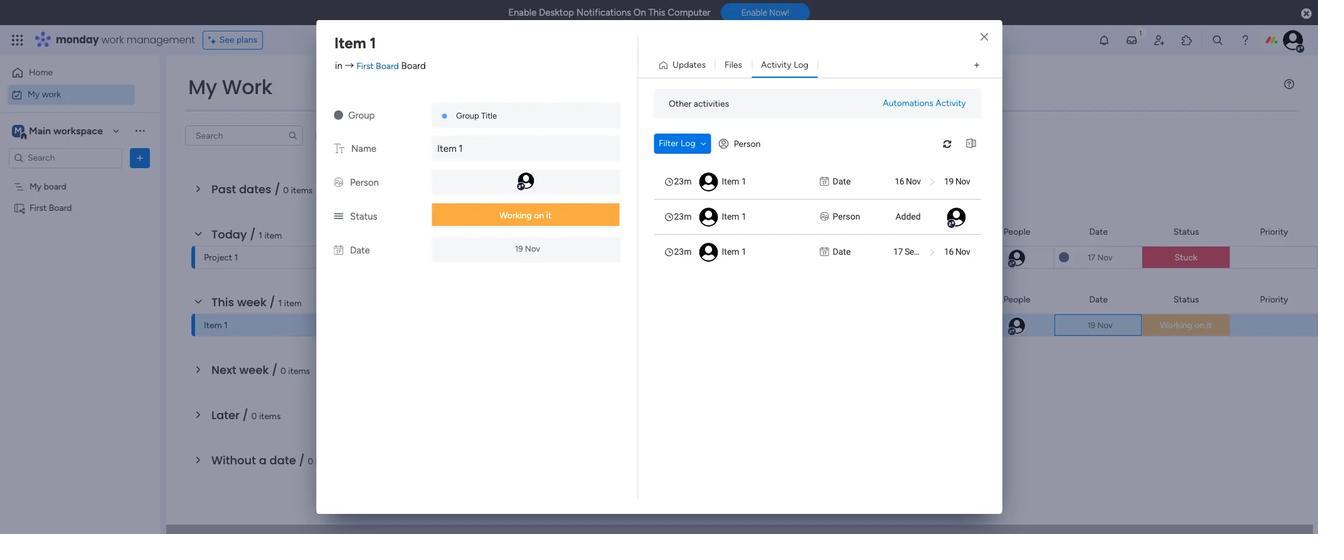 Task type: vqa. For each thing, say whether or not it's contained in the screenshot.
Kanban button
no



Task type: locate. For each thing, give the bounding box(es) containing it.
1 horizontal spatial this
[[649, 7, 666, 18]]

0 vertical spatial my board
[[29, 181, 67, 192]]

1 vertical spatial working on it
[[1160, 320, 1212, 331]]

enable left "now!"
[[742, 8, 767, 18]]

17
[[893, 247, 903, 257], [1088, 253, 1096, 262]]

first
[[357, 61, 374, 71], [29, 202, 47, 213]]

work for monday
[[101, 33, 124, 47]]

1 vertical spatial working
[[1160, 320, 1193, 331]]

board right first board link
[[401, 60, 426, 71]]

0 horizontal spatial group
[[348, 110, 375, 121]]

select product image
[[11, 34, 24, 46]]

first right shareable board 'image'
[[29, 202, 47, 213]]

group
[[348, 110, 375, 121], [456, 111, 479, 120], [911, 226, 936, 237]]

0 vertical spatial 19
[[944, 176, 953, 186]]

0 vertical spatial it
[[546, 210, 552, 221]]

enable inside button
[[742, 8, 767, 18]]

v2 sun image
[[334, 110, 343, 121]]

1 horizontal spatial working on it
[[1160, 320, 1212, 331]]

0
[[283, 185, 289, 196], [281, 366, 286, 377], [251, 411, 257, 422], [308, 456, 313, 467]]

enable left desktop
[[508, 7, 537, 18]]

0 vertical spatial person
[[734, 138, 761, 149]]

1 horizontal spatial v2 multiple person column image
[[820, 210, 829, 223]]

1 vertical spatial people
[[1004, 294, 1031, 305]]

priority
[[1260, 226, 1289, 237], [1260, 294, 1289, 305]]

17 inside item 1 dialog
[[893, 247, 903, 257]]

enable
[[508, 7, 537, 18], [742, 8, 767, 18]]

0 inside next week / 0 items
[[281, 366, 286, 377]]

this down project 1
[[211, 294, 234, 310]]

board up my board link
[[789, 226, 812, 237]]

0 vertical spatial item
[[264, 230, 282, 241]]

0 vertical spatial people
[[1004, 226, 1031, 237]]

search image
[[288, 131, 298, 141]]

group right v2 sun image
[[348, 110, 375, 121]]

0 horizontal spatial 19 nov
[[515, 244, 540, 253]]

week down project 1
[[237, 294, 267, 310]]

1 vertical spatial item
[[284, 298, 302, 309]]

items inside without a date / 0 items
[[316, 456, 337, 467]]

item 1 dialog
[[0, 0, 1318, 534]]

0 vertical spatial board
[[44, 181, 67, 192]]

status inside item 1 dialog
[[350, 211, 377, 222]]

refresh image
[[938, 139, 958, 148]]

monday
[[56, 33, 99, 47]]

on
[[634, 7, 646, 18]]

1 horizontal spatial work
[[101, 33, 124, 47]]

2 vertical spatial 19 nov
[[1088, 320, 1113, 330]]

0 horizontal spatial dapulse date column image
[[334, 245, 343, 256]]

week for next
[[239, 362, 269, 378]]

1 vertical spatial on
[[1195, 320, 1205, 331]]

2 priority from the top
[[1260, 294, 1289, 305]]

board inside list box
[[49, 202, 72, 213]]

filter log button
[[654, 134, 711, 154]]

0 horizontal spatial list box
[[0, 173, 160, 388]]

person right angle down "image" at the top
[[734, 138, 761, 149]]

first right →
[[357, 61, 374, 71]]

notifications image
[[1098, 34, 1111, 46]]

activity log button
[[752, 55, 818, 75]]

1 inside today / 1 item
[[259, 230, 262, 241]]

log for filter log
[[681, 138, 696, 149]]

0 horizontal spatial 16 nov
[[895, 176, 921, 186]]

0 horizontal spatial it
[[546, 210, 552, 221]]

0 vertical spatial activity
[[761, 60, 792, 70]]

option
[[0, 175, 160, 178]]

→
[[345, 60, 354, 71]]

1 vertical spatial 23m
[[674, 211, 692, 222]]

2 23m from the top
[[674, 211, 692, 222]]

board
[[44, 181, 67, 192], [758, 253, 781, 264]]

23m
[[674, 176, 692, 186], [674, 211, 692, 222], [674, 247, 692, 257]]

0 horizontal spatial 19
[[515, 244, 523, 253]]

1 vertical spatial priority
[[1260, 294, 1289, 305]]

0 horizontal spatial working on it
[[499, 210, 552, 221]]

work for my
[[42, 89, 61, 99]]

1 horizontal spatial log
[[794, 60, 809, 70]]

0 horizontal spatial v2 multiple person column image
[[334, 177, 343, 188]]

0 horizontal spatial activity
[[761, 60, 792, 70]]

1 horizontal spatial list box
[[654, 164, 981, 269]]

0 horizontal spatial working
[[499, 210, 532, 221]]

work
[[101, 33, 124, 47], [42, 89, 61, 99]]

1 horizontal spatial 19 nov
[[944, 176, 970, 186]]

1 vertical spatial log
[[681, 138, 696, 149]]

status
[[350, 211, 377, 222], [1174, 226, 1199, 237], [1174, 294, 1199, 305]]

0 vertical spatial log
[[794, 60, 809, 70]]

0 vertical spatial working on it
[[499, 210, 552, 221]]

19 nov
[[944, 176, 970, 186], [515, 244, 540, 253], [1088, 320, 1113, 330]]

board right shareable board 'image'
[[49, 202, 72, 213]]

2 vertical spatial status
[[1174, 294, 1199, 305]]

0 right date
[[308, 456, 313, 467]]

nov
[[906, 176, 921, 186], [955, 176, 970, 186], [525, 244, 540, 253], [955, 247, 970, 257], [1098, 253, 1113, 262], [1098, 320, 1113, 330]]

1 horizontal spatial 17
[[1088, 253, 1096, 262]]

0 vertical spatial status
[[350, 211, 377, 222]]

0 vertical spatial on
[[534, 210, 544, 221]]

0 horizontal spatial person
[[350, 177, 379, 188]]

v2 multiple person column image down dapulse date column image
[[820, 210, 829, 223]]

title
[[481, 111, 497, 120]]

status right v2 status icon
[[350, 211, 377, 222]]

on
[[534, 210, 544, 221], [1195, 320, 1205, 331]]

0 right dates
[[283, 185, 289, 196]]

to-
[[891, 254, 903, 263]]

list box containing 23m
[[654, 164, 981, 269]]

0 vertical spatial week
[[237, 294, 267, 310]]

dapulse date column image
[[820, 175, 829, 188]]

1 vertical spatial board
[[758, 253, 781, 264]]

0 vertical spatial 23m
[[674, 176, 692, 186]]

0 horizontal spatial enable
[[508, 7, 537, 18]]

enable for enable desktop notifications on this computer
[[508, 7, 537, 18]]

0 up later / 0 items
[[281, 366, 286, 377]]

1 horizontal spatial enable
[[742, 8, 767, 18]]

activity up refresh icon
[[936, 98, 966, 109]]

board right →
[[376, 61, 399, 71]]

status down stuck
[[1174, 294, 1199, 305]]

list box
[[654, 164, 981, 269], [0, 173, 160, 388]]

it inside dialog
[[546, 210, 552, 221]]

/
[[274, 181, 280, 197], [250, 227, 256, 242], [270, 294, 275, 310], [272, 362, 278, 378], [243, 407, 248, 423], [299, 452, 305, 468]]

2 horizontal spatial person
[[833, 211, 860, 222]]

it
[[546, 210, 552, 221], [1207, 320, 1212, 331]]

0 horizontal spatial log
[[681, 138, 696, 149]]

later
[[211, 407, 240, 423]]

without a date / 0 items
[[211, 452, 337, 468]]

1 horizontal spatial working
[[1160, 320, 1193, 331]]

0 vertical spatial v2 multiple person column image
[[334, 177, 343, 188]]

my work button
[[8, 84, 135, 104]]

1 horizontal spatial 19
[[944, 176, 953, 186]]

23m for 17
[[674, 247, 692, 257]]

1 vertical spatial week
[[239, 362, 269, 378]]

first board
[[29, 202, 72, 213]]

week
[[237, 294, 267, 310], [239, 362, 269, 378]]

0 inside without a date / 0 items
[[308, 456, 313, 467]]

week right next at left
[[239, 362, 269, 378]]

group up 17 sep, 2019 at the top right of page
[[911, 226, 936, 237]]

group left title
[[456, 111, 479, 120]]

workspace
[[53, 125, 103, 136]]

1 23m from the top
[[674, 176, 692, 186]]

a
[[259, 452, 267, 468]]

0 horizontal spatial my board
[[29, 181, 67, 192]]

work inside button
[[42, 89, 61, 99]]

person down name
[[350, 177, 379, 188]]

0 vertical spatial 16
[[895, 176, 904, 186]]

16 right 2019
[[944, 247, 953, 257]]

16 nov up "added"
[[895, 176, 921, 186]]

3 23m from the top
[[674, 247, 692, 257]]

1 vertical spatial person
[[350, 177, 379, 188]]

log inside filter log button
[[681, 138, 696, 149]]

this right on
[[649, 7, 666, 18]]

0 vertical spatial first
[[357, 61, 374, 71]]

automations
[[883, 98, 934, 109]]

log for activity log
[[794, 60, 809, 70]]

0 horizontal spatial on
[[534, 210, 544, 221]]

1
[[370, 34, 376, 52], [459, 143, 463, 154], [741, 176, 746, 186], [741, 211, 746, 222], [259, 230, 262, 241], [741, 247, 746, 257], [234, 252, 238, 263], [278, 298, 282, 309], [224, 320, 228, 331]]

23m for 16
[[674, 176, 692, 186]]

16 up "added"
[[895, 176, 904, 186]]

dapulse close image
[[1302, 8, 1312, 20]]

status up stuck
[[1174, 226, 1199, 237]]

1 horizontal spatial on
[[1195, 320, 1205, 331]]

1 vertical spatial 19
[[515, 244, 523, 253]]

list box inside item 1 dialog
[[654, 164, 981, 269]]

apps image
[[1181, 34, 1194, 46]]

2 vertical spatial 23m
[[674, 247, 692, 257]]

1 priority from the top
[[1260, 226, 1289, 237]]

1 horizontal spatial my board
[[744, 253, 781, 264]]

people
[[1004, 226, 1031, 237], [1004, 294, 1031, 305]]

v2 multiple person column image
[[334, 177, 343, 188], [820, 210, 829, 223]]

0 inside past dates / 0 items
[[283, 185, 289, 196]]

0 horizontal spatial first
[[29, 202, 47, 213]]

dates
[[239, 181, 272, 197]]

later / 0 items
[[211, 407, 281, 423]]

item
[[264, 230, 282, 241], [284, 298, 302, 309]]

16
[[895, 176, 904, 186], [944, 247, 953, 257]]

Search in workspace field
[[26, 151, 105, 165]]

0 horizontal spatial 17
[[893, 247, 903, 257]]

next week / 0 items
[[211, 362, 310, 378]]

stuck
[[1175, 252, 1198, 263]]

items
[[291, 185, 313, 196], [288, 366, 310, 377], [259, 411, 281, 422], [316, 456, 337, 467]]

inbox image
[[1126, 34, 1138, 46]]

0 vertical spatial work
[[101, 33, 124, 47]]

working
[[499, 210, 532, 221], [1160, 320, 1193, 331]]

16 nov
[[895, 176, 921, 186], [944, 247, 970, 257]]

0 vertical spatial 16 nov
[[895, 176, 921, 186]]

workspace selection element
[[12, 123, 105, 140]]

working on it
[[499, 210, 552, 221], [1160, 320, 1212, 331]]

close image
[[981, 33, 988, 42]]

1 horizontal spatial 16 nov
[[944, 247, 970, 257]]

2 horizontal spatial 19
[[1088, 320, 1096, 330]]

16 nov right 2019
[[944, 247, 970, 257]]

board inside in → first board board
[[376, 61, 399, 71]]

item
[[334, 34, 366, 52], [437, 143, 457, 154], [722, 176, 739, 186], [722, 211, 739, 222], [722, 247, 739, 257], [204, 320, 222, 331]]

filter log
[[659, 138, 696, 149]]

shareable board image
[[13, 202, 25, 214]]

search everything image
[[1212, 34, 1224, 46]]

1 horizontal spatial item
[[284, 298, 302, 309]]

do
[[903, 254, 913, 263]]

1 vertical spatial 16 nov
[[944, 247, 970, 257]]

activity right files
[[761, 60, 792, 70]]

next
[[211, 362, 236, 378]]

1 vertical spatial work
[[42, 89, 61, 99]]

person
[[734, 138, 761, 149], [350, 177, 379, 188], [833, 211, 860, 222]]

without
[[211, 452, 256, 468]]

add view image
[[975, 61, 980, 70]]

today / 1 item
[[211, 227, 282, 242]]

19
[[944, 176, 953, 186], [515, 244, 523, 253], [1088, 320, 1096, 330]]

0 vertical spatial priority
[[1260, 226, 1289, 237]]

filter
[[659, 138, 679, 149]]

1 vertical spatial activity
[[936, 98, 966, 109]]

enable now! button
[[721, 3, 810, 22]]

monday work management
[[56, 33, 195, 47]]

files
[[725, 60, 742, 70]]

date
[[833, 176, 851, 186], [1089, 226, 1108, 237], [350, 245, 370, 256], [833, 247, 851, 257], [1089, 294, 1108, 305]]

my board
[[29, 181, 67, 192], [744, 253, 781, 264]]

computer
[[668, 7, 711, 18]]

my inside button
[[28, 89, 40, 99]]

1 horizontal spatial 16
[[944, 247, 953, 257]]

1 vertical spatial first
[[29, 202, 47, 213]]

person left "added"
[[833, 211, 860, 222]]

first inside in → first board board
[[357, 61, 374, 71]]

activity
[[761, 60, 792, 70], [936, 98, 966, 109]]

1 image
[[1135, 26, 1147, 40]]

activity inside button
[[936, 98, 966, 109]]

None search field
[[185, 126, 303, 146]]

0 vertical spatial working
[[499, 210, 532, 221]]

first board link
[[357, 61, 399, 71]]

work right monday
[[101, 33, 124, 47]]

log
[[794, 60, 809, 70], [681, 138, 696, 149]]

plans
[[237, 35, 257, 45]]

1 horizontal spatial activity
[[936, 98, 966, 109]]

board
[[401, 60, 426, 71], [376, 61, 399, 71], [49, 202, 72, 213], [789, 226, 812, 237]]

1 horizontal spatial first
[[357, 61, 374, 71]]

today
[[211, 227, 247, 242]]

my board link
[[742, 247, 858, 269]]

1 horizontal spatial it
[[1207, 320, 1212, 331]]

v2 multiple person column image up v2 status icon
[[334, 177, 343, 188]]

2 vertical spatial 19
[[1088, 320, 1096, 330]]

1 vertical spatial this
[[211, 294, 234, 310]]

dapulse date column image
[[334, 245, 343, 256], [820, 245, 829, 259]]

log inside activity log button
[[794, 60, 809, 70]]

17 for 17 nov
[[1088, 253, 1096, 262]]

0 right the later
[[251, 411, 257, 422]]

0 horizontal spatial this
[[211, 294, 234, 310]]

management
[[127, 33, 195, 47]]

items inside past dates / 0 items
[[291, 185, 313, 196]]

0 horizontal spatial work
[[42, 89, 61, 99]]

0 horizontal spatial item
[[264, 230, 282, 241]]

work down home
[[42, 89, 61, 99]]

main workspace
[[29, 125, 103, 136]]

17 nov
[[1088, 253, 1113, 262]]

activity log
[[761, 60, 809, 70]]

1 horizontal spatial person
[[734, 138, 761, 149]]



Task type: describe. For each thing, give the bounding box(es) containing it.
other activities
[[669, 98, 729, 109]]

1 people from the top
[[1004, 226, 1031, 237]]

Filter dashboard by text search field
[[185, 126, 303, 146]]

jacob simon image
[[1283, 30, 1303, 50]]

v2 status image
[[334, 211, 343, 222]]

0 vertical spatial this
[[649, 7, 666, 18]]

work
[[222, 73, 272, 101]]

automations activity
[[883, 98, 966, 109]]

v2 multiple person column image inside list box
[[820, 210, 829, 223]]

see plans button
[[203, 31, 263, 50]]

main
[[29, 125, 51, 136]]

2 people from the top
[[1004, 294, 1031, 305]]

group title
[[456, 111, 497, 120]]

automations activity button
[[878, 94, 971, 114]]

1 inside this week / 1 item
[[278, 298, 282, 309]]

sep,
[[905, 247, 920, 257]]

person inside popup button
[[734, 138, 761, 149]]

project 1
[[204, 252, 238, 263]]

in → first board board
[[335, 60, 426, 71]]

home button
[[8, 63, 135, 83]]

angle down image
[[701, 139, 706, 148]]

invite members image
[[1153, 34, 1166, 46]]

0 horizontal spatial 16
[[895, 176, 904, 186]]

updates
[[673, 60, 706, 70]]

1 horizontal spatial dapulse date column image
[[820, 245, 829, 259]]

see plans
[[219, 35, 257, 45]]

2 horizontal spatial 19 nov
[[1088, 320, 1113, 330]]

item inside this week / 1 item
[[284, 298, 302, 309]]

2 horizontal spatial group
[[911, 226, 936, 237]]

project
[[204, 252, 232, 263]]

past
[[211, 181, 236, 197]]

dapulse text column image
[[334, 143, 344, 154]]

1 horizontal spatial board
[[758, 253, 781, 264]]

0 horizontal spatial board
[[44, 181, 67, 192]]

activities
[[694, 98, 729, 109]]

items inside later / 0 items
[[259, 411, 281, 422]]

0 inside later / 0 items
[[251, 411, 257, 422]]

this week / 1 item
[[211, 294, 302, 310]]

home
[[29, 67, 53, 78]]

enable desktop notifications on this computer
[[508, 7, 711, 18]]

week for this
[[237, 294, 267, 310]]

enable for enable now!
[[742, 8, 767, 18]]

workspace image
[[12, 124, 24, 138]]

1 vertical spatial 16
[[944, 247, 953, 257]]

past dates / 0 items
[[211, 181, 313, 197]]

my work
[[28, 89, 61, 99]]

1 vertical spatial it
[[1207, 320, 1212, 331]]

files button
[[715, 55, 752, 75]]

in
[[335, 60, 343, 71]]

first inside list box
[[29, 202, 47, 213]]

1 vertical spatial status
[[1174, 226, 1199, 237]]

item inside today / 1 item
[[264, 230, 282, 241]]

activity inside button
[[761, 60, 792, 70]]

1 vertical spatial my board
[[744, 253, 781, 264]]

now!
[[770, 8, 789, 18]]

name
[[351, 143, 376, 154]]

items inside next week / 0 items
[[288, 366, 310, 377]]

desktop
[[539, 7, 574, 18]]

2019
[[922, 247, 941, 257]]

working on it inside item 1 dialog
[[499, 210, 552, 221]]

person button
[[714, 134, 768, 154]]

my work
[[188, 73, 272, 101]]

see
[[219, 35, 234, 45]]

17 sep, 2019
[[893, 247, 941, 257]]

enable now!
[[742, 8, 789, 18]]

on inside item 1 dialog
[[534, 210, 544, 221]]

working inside item 1 dialog
[[499, 210, 532, 221]]

m
[[14, 125, 22, 136]]

help image
[[1239, 34, 1252, 46]]

export to excel image
[[961, 139, 981, 148]]

notifications
[[576, 7, 631, 18]]

added
[[895, 211, 921, 222]]

updates button
[[653, 55, 715, 75]]

other
[[669, 98, 692, 109]]

list box containing my board
[[0, 173, 160, 388]]

customize
[[420, 130, 463, 141]]

19 inside list box
[[944, 176, 953, 186]]

2 vertical spatial person
[[833, 211, 860, 222]]

1 horizontal spatial group
[[456, 111, 479, 120]]

to-do
[[891, 254, 913, 263]]

customize button
[[400, 126, 468, 146]]

17 for 17 sep, 2019
[[893, 247, 903, 257]]

my inside list box
[[29, 181, 42, 192]]

0 vertical spatial 19 nov
[[944, 176, 970, 186]]

1 vertical spatial 19 nov
[[515, 244, 540, 253]]

date
[[270, 452, 296, 468]]



